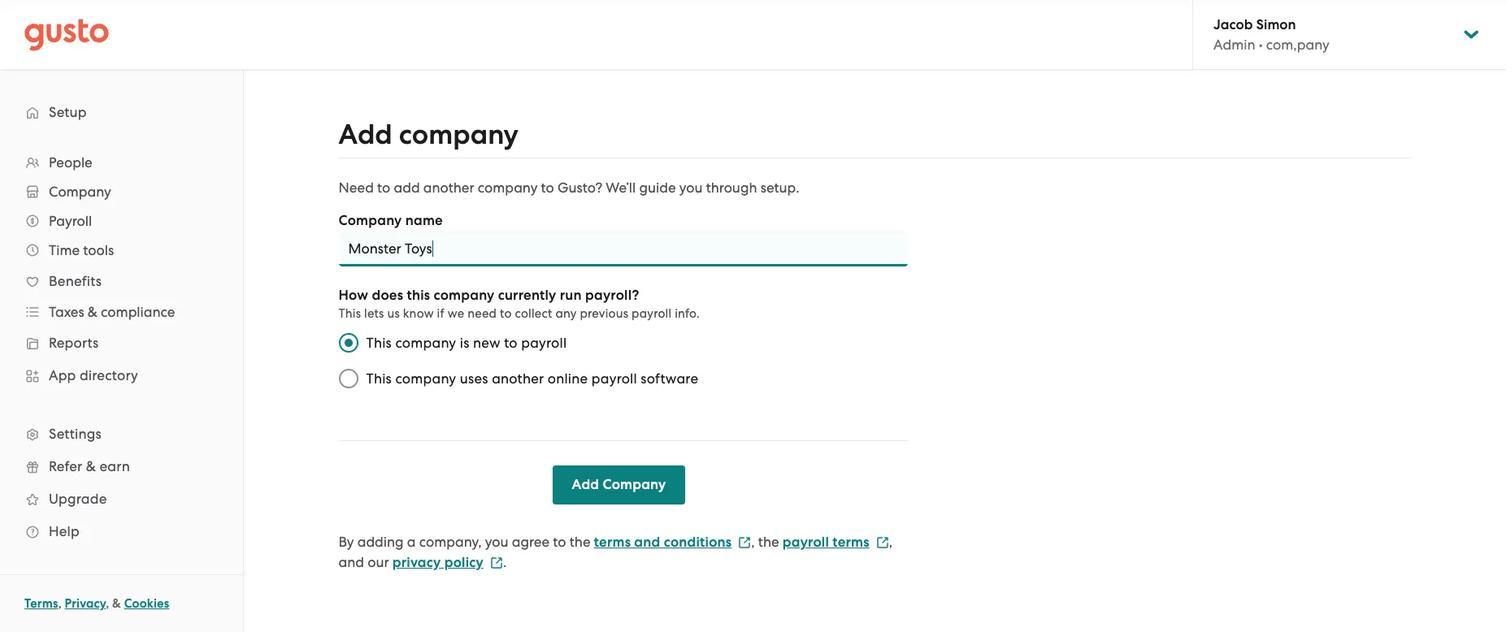 Task type: vqa. For each thing, say whether or not it's contained in the screenshot.
This company uses another online payroll software
yes



Task type: describe. For each thing, give the bounding box(es) containing it.
time
[[49, 242, 80, 259]]

agree
[[512, 534, 550, 550]]

lets
[[364, 307, 384, 321]]

adding
[[358, 534, 404, 550]]

company,
[[419, 534, 482, 550]]

people button
[[16, 148, 227, 177]]

if
[[437, 307, 445, 321]]

& for earn
[[86, 459, 96, 475]]

reports link
[[16, 328, 227, 358]]

.
[[503, 555, 507, 571]]

payroll?
[[585, 287, 640, 304]]

and for our
[[339, 555, 364, 571]]

how does this company currently run payroll? this lets us know if we need to collect any previous payroll info.
[[339, 287, 700, 321]]

time tools
[[49, 242, 114, 259]]

refer & earn link
[[16, 452, 227, 481]]

, and our
[[339, 534, 893, 571]]

add company button
[[553, 466, 686, 505]]

conditions
[[664, 534, 732, 551]]

company for this company is new to payroll
[[395, 335, 456, 351]]

terms and conditions
[[594, 534, 732, 551]]

refer & earn
[[49, 459, 130, 475]]

run
[[560, 287, 582, 304]]

payroll right , the
[[783, 534, 829, 551]]

privacy
[[393, 555, 441, 572]]

company for company
[[49, 184, 111, 200]]

opens in a new tab image
[[490, 557, 503, 570]]

reports
[[49, 335, 99, 351]]

setup link
[[16, 98, 227, 127]]

, left privacy link on the bottom
[[58, 597, 62, 611]]

us
[[387, 307, 400, 321]]

this company is new to payroll
[[366, 335, 567, 351]]

company for this company uses another online payroll software
[[395, 371, 456, 387]]

list containing people
[[0, 148, 243, 548]]

how
[[339, 287, 369, 304]]

tools
[[83, 242, 114, 259]]

company name
[[339, 212, 443, 229]]

taxes
[[49, 304, 84, 320]]

jacob
[[1214, 16, 1253, 33]]

guide
[[639, 180, 676, 196]]

home image
[[24, 18, 109, 51]]

payroll right 'online'
[[592, 371, 637, 387]]

setup.
[[761, 180, 800, 196]]

to left gusto?
[[541, 180, 554, 196]]

add company
[[339, 118, 519, 151]]

com,pany
[[1267, 37, 1330, 53]]

gusto?
[[558, 180, 603, 196]]

does
[[372, 287, 403, 304]]

name
[[405, 212, 443, 229]]

to right agree
[[553, 534, 566, 550]]

new
[[473, 335, 501, 351]]

this for this company uses another online payroll software
[[366, 371, 392, 387]]

payroll
[[49, 213, 92, 229]]

through
[[706, 180, 757, 196]]

need
[[339, 180, 374, 196]]

this company uses another online payroll software
[[366, 371, 699, 387]]

need to add another company to gusto? we'll guide you through setup.
[[339, 180, 800, 196]]

privacy policy
[[393, 555, 484, 572]]

opens in a new tab image for payroll terms
[[876, 536, 889, 549]]

uses
[[460, 371, 488, 387]]

privacy policy link
[[393, 555, 503, 572]]

, left cookies button
[[106, 597, 109, 611]]

help link
[[16, 517, 227, 546]]

know
[[403, 307, 434, 321]]

This company is new to payroll radio
[[331, 325, 366, 361]]

software
[[641, 371, 699, 387]]

taxes & compliance button
[[16, 298, 227, 327]]

to inside how does this company currently run payroll? this lets us know if we need to collect any previous payroll info.
[[500, 307, 512, 321]]

is
[[460, 335, 470, 351]]

0 vertical spatial you
[[680, 180, 703, 196]]

company inside button
[[603, 476, 666, 494]]

2 the from the left
[[758, 534, 779, 550]]

payroll button
[[16, 207, 227, 236]]

refer
[[49, 459, 82, 475]]

time tools button
[[16, 236, 227, 265]]

privacy
[[65, 597, 106, 611]]

we'll
[[606, 180, 636, 196]]

2 vertical spatial &
[[112, 597, 121, 611]]

2 terms from the left
[[833, 534, 870, 551]]



Task type: locate. For each thing, give the bounding box(es) containing it.
payroll
[[632, 307, 672, 321], [521, 335, 567, 351], [592, 371, 637, 387], [783, 534, 829, 551]]

you up opens in a new tab image
[[485, 534, 509, 550]]

0 horizontal spatial terms
[[594, 534, 631, 551]]

this inside how does this company currently run payroll? this lets us know if we need to collect any previous payroll info.
[[339, 307, 361, 321]]

1 the from the left
[[570, 534, 591, 550]]

admin
[[1214, 37, 1256, 53]]

terms
[[594, 534, 631, 551], [833, 534, 870, 551]]

company for company name
[[339, 212, 402, 229]]

add for add company
[[572, 476, 599, 494]]

jacob simon admin • com,pany
[[1214, 16, 1330, 53]]

and
[[634, 534, 661, 551], [339, 555, 364, 571]]

the right agree
[[570, 534, 591, 550]]

0 horizontal spatial company
[[49, 184, 111, 200]]

cookies
[[124, 597, 169, 611]]

add company
[[572, 476, 666, 494]]

& right taxes
[[88, 304, 98, 320]]

1 horizontal spatial add
[[572, 476, 599, 494]]

payroll inside how does this company currently run payroll? this lets us know if we need to collect any previous payroll info.
[[632, 307, 672, 321]]

settings link
[[16, 420, 227, 449]]

by
[[339, 534, 354, 550]]

, inside , and our
[[889, 534, 893, 550]]

& inside refer & earn "link"
[[86, 459, 96, 475]]

2 horizontal spatial company
[[603, 476, 666, 494]]

app directory
[[49, 368, 138, 384]]

1 horizontal spatial opens in a new tab image
[[876, 536, 889, 549]]

company left gusto?
[[478, 180, 538, 196]]

0 horizontal spatial you
[[485, 534, 509, 550]]

simon
[[1257, 16, 1297, 33]]

our
[[368, 555, 389, 571]]

this for this company is new to payroll
[[366, 335, 392, 351]]

benefits
[[49, 273, 102, 289]]

directory
[[80, 368, 138, 384]]

add inside add company button
[[572, 476, 599, 494]]

2 vertical spatial this
[[366, 371, 392, 387]]

1 terms from the left
[[594, 534, 631, 551]]

policy
[[444, 555, 484, 572]]

need
[[468, 307, 497, 321]]

collect
[[515, 307, 553, 321]]

taxes & compliance
[[49, 304, 175, 320]]

,
[[752, 534, 755, 550], [889, 534, 893, 550], [58, 597, 62, 611], [106, 597, 109, 611]]

, right 'conditions'
[[752, 534, 755, 550]]

add up need
[[339, 118, 392, 151]]

company up add
[[399, 118, 519, 151]]

Company name field
[[339, 231, 908, 267]]

0 horizontal spatial add
[[339, 118, 392, 151]]

, right payroll terms
[[889, 534, 893, 550]]

0 horizontal spatial another
[[423, 180, 475, 196]]

this down "how" at the left
[[339, 307, 361, 321]]

this
[[339, 307, 361, 321], [366, 335, 392, 351], [366, 371, 392, 387]]

1 horizontal spatial the
[[758, 534, 779, 550]]

cookies button
[[124, 594, 169, 614]]

and inside , and our
[[339, 555, 364, 571]]

terms , privacy , & cookies
[[24, 597, 169, 611]]

any
[[556, 307, 577, 321]]

add up , and our
[[572, 476, 599, 494]]

2 vertical spatial company
[[603, 476, 666, 494]]

another up name
[[423, 180, 475, 196]]

company button
[[16, 177, 227, 207]]

company up "we"
[[434, 287, 495, 304]]

we
[[448, 307, 465, 321]]

1 vertical spatial &
[[86, 459, 96, 475]]

help
[[49, 524, 80, 540]]

0 vertical spatial &
[[88, 304, 98, 320]]

another for online
[[492, 371, 544, 387]]

add
[[394, 180, 420, 196]]

and down by
[[339, 555, 364, 571]]

opens in a new tab image right payroll terms
[[876, 536, 889, 549]]

another for company
[[423, 180, 475, 196]]

this
[[407, 287, 430, 304]]

another
[[423, 180, 475, 196], [492, 371, 544, 387]]

this down lets
[[366, 335, 392, 351]]

benefits link
[[16, 267, 227, 296]]

1 horizontal spatial another
[[492, 371, 544, 387]]

& for compliance
[[88, 304, 98, 320]]

1 vertical spatial this
[[366, 335, 392, 351]]

1 vertical spatial add
[[572, 476, 599, 494]]

terms
[[24, 597, 58, 611]]

to
[[377, 180, 391, 196], [541, 180, 554, 196], [500, 307, 512, 321], [504, 335, 518, 351], [553, 534, 566, 550]]

and for conditions
[[634, 534, 661, 551]]

1 opens in a new tab image from the left
[[739, 536, 752, 549]]

0 horizontal spatial opens in a new tab image
[[739, 536, 752, 549]]

& left earn
[[86, 459, 96, 475]]

add for add company
[[339, 118, 392, 151]]

terms and conditions link
[[594, 534, 752, 551]]

1 horizontal spatial terms
[[833, 534, 870, 551]]

you
[[680, 180, 703, 196], [485, 534, 509, 550]]

app directory link
[[16, 361, 227, 390]]

opens in a new tab image right 'conditions'
[[739, 536, 752, 549]]

earn
[[100, 459, 130, 475]]

another right uses
[[492, 371, 544, 387]]

This company uses another online payroll software radio
[[331, 361, 366, 397]]

this down this company is new to payroll option
[[366, 371, 392, 387]]

payroll down collect
[[521, 335, 567, 351]]

1 vertical spatial you
[[485, 534, 509, 550]]

a
[[407, 534, 416, 550]]

1 horizontal spatial and
[[634, 534, 661, 551]]

to right new on the left of the page
[[504, 335, 518, 351]]

& inside "taxes & compliance" dropdown button
[[88, 304, 98, 320]]

gusto navigation element
[[0, 70, 243, 574]]

•
[[1259, 37, 1263, 53]]

company inside dropdown button
[[49, 184, 111, 200]]

payroll left info. on the left of page
[[632, 307, 672, 321]]

app
[[49, 368, 76, 384]]

1 horizontal spatial company
[[339, 212, 402, 229]]

2 opens in a new tab image from the left
[[876, 536, 889, 549]]

1 vertical spatial and
[[339, 555, 364, 571]]

company left uses
[[395, 371, 456, 387]]

&
[[88, 304, 98, 320], [86, 459, 96, 475], [112, 597, 121, 611]]

0 horizontal spatial the
[[570, 534, 591, 550]]

upgrade
[[49, 491, 107, 507]]

people
[[49, 154, 92, 171]]

opens in a new tab image
[[739, 536, 752, 549], [876, 536, 889, 549]]

previous
[[580, 307, 629, 321]]

company for add company
[[399, 118, 519, 151]]

to left add
[[377, 180, 391, 196]]

and left 'conditions'
[[634, 534, 661, 551]]

, the
[[752, 534, 779, 550]]

privacy link
[[65, 597, 106, 611]]

the left payroll terms
[[758, 534, 779, 550]]

payroll terms link
[[783, 534, 889, 551]]

0 vertical spatial add
[[339, 118, 392, 151]]

company down know at the left
[[395, 335, 456, 351]]

company inside how does this company currently run payroll? this lets us know if we need to collect any previous payroll info.
[[434, 287, 495, 304]]

terms link
[[24, 597, 58, 611]]

currently
[[498, 287, 557, 304]]

by adding a company, you agree to the
[[339, 534, 591, 550]]

company down need
[[339, 212, 402, 229]]

1 vertical spatial another
[[492, 371, 544, 387]]

payroll terms
[[783, 534, 870, 551]]

company up terms and conditions
[[603, 476, 666, 494]]

setup
[[49, 104, 87, 120]]

opens in a new tab image inside payroll terms 'link'
[[876, 536, 889, 549]]

company
[[49, 184, 111, 200], [339, 212, 402, 229], [603, 476, 666, 494]]

opens in a new tab image inside terms and conditions link
[[739, 536, 752, 549]]

online
[[548, 371, 588, 387]]

1 vertical spatial company
[[339, 212, 402, 229]]

info.
[[675, 307, 700, 321]]

company down "people"
[[49, 184, 111, 200]]

1 horizontal spatial you
[[680, 180, 703, 196]]

opens in a new tab image for terms and conditions
[[739, 536, 752, 549]]

list
[[0, 148, 243, 548]]

compliance
[[101, 304, 175, 320]]

0 vertical spatial company
[[49, 184, 111, 200]]

& left cookies button
[[112, 597, 121, 611]]

the
[[570, 534, 591, 550], [758, 534, 779, 550]]

0 vertical spatial and
[[634, 534, 661, 551]]

to right need
[[500, 307, 512, 321]]

upgrade link
[[16, 485, 227, 514]]

0 horizontal spatial and
[[339, 555, 364, 571]]

0 vertical spatial this
[[339, 307, 361, 321]]

settings
[[49, 426, 102, 442]]

0 vertical spatial another
[[423, 180, 475, 196]]

you right guide
[[680, 180, 703, 196]]



